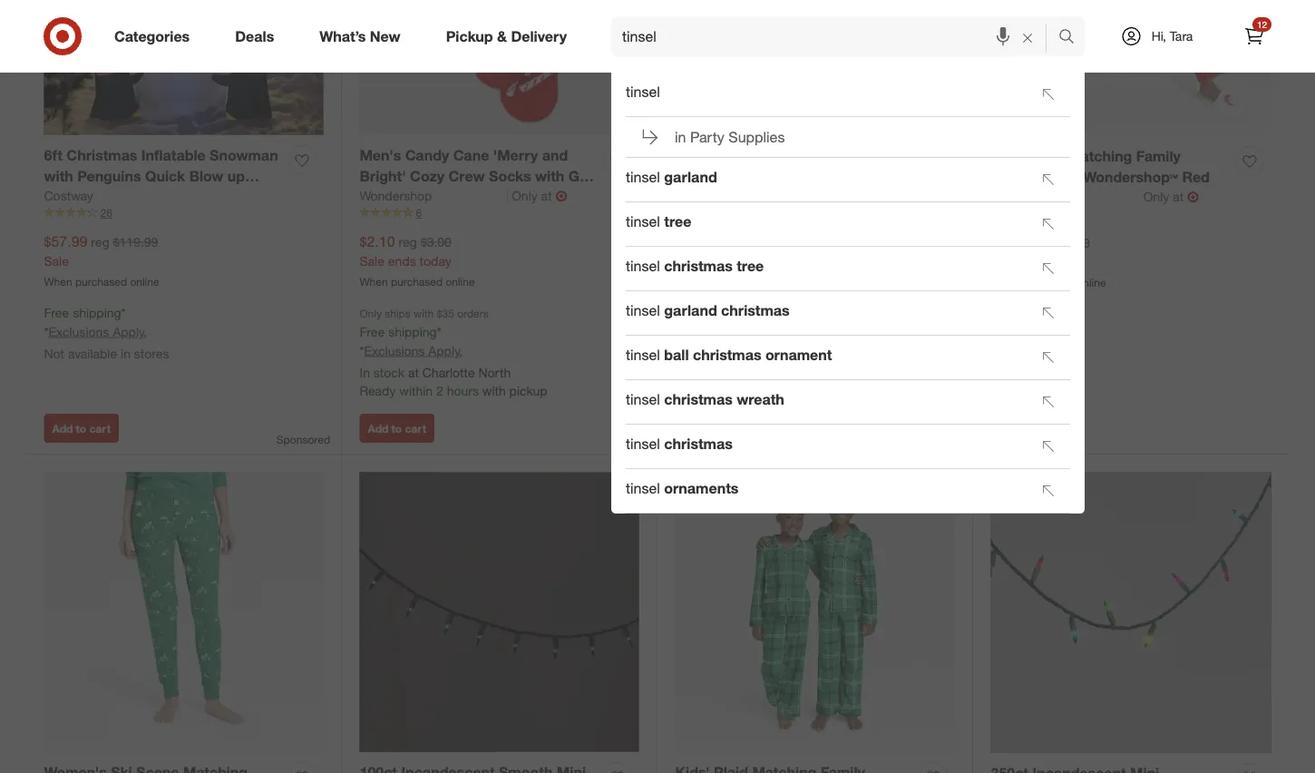 Task type: describe. For each thing, give the bounding box(es) containing it.
free shipping * * exclusions apply. not available in stores
[[44, 305, 169, 362]]

card inside women's winter penguin cozy crew socks with gift card holder - wondershop™ blue 4-10
[[824, 168, 858, 186]]

tinsel for tinsel ball christmas ornament
[[626, 346, 660, 364]]

exclusions apply. link for $2.10
[[364, 343, 463, 359]]

today for holder
[[420, 253, 452, 269]]

free inside free shipping * * exclusions apply. not available in stores
[[44, 305, 69, 321]]

26 link
[[44, 205, 323, 221]]

what's new
[[320, 27, 401, 45]]

with inside women's winter penguin cozy crew socks with gift card holder - wondershop™ blue 4-10
[[762, 168, 792, 186]]

christmas
[[66, 147, 137, 165]]

apply. inside free shipping * * exclusions apply. not available in stores
[[113, 324, 147, 340]]

wondershop link for cozy
[[360, 187, 508, 205]]

set
[[1047, 169, 1070, 186]]

shipping
[[676, 305, 726, 321]]

wreath
[[737, 391, 785, 408]]

sale for men's candy cane 'merry and bright' cozy crew socks with gift card holder - wondershop™ red/white 6-12
[[360, 253, 385, 269]]

costway
[[44, 188, 93, 204]]

only for socks
[[512, 188, 538, 204]]

at inside shipping not available not available at charlotte north
[[752, 328, 763, 343]]

in party supplies
[[675, 128, 785, 146]]

men's
[[360, 147, 401, 165]]

only at ¬ for holder
[[828, 187, 883, 205]]

ends for card
[[388, 253, 416, 269]]

check
[[684, 422, 715, 436]]

deals link
[[220, 16, 297, 56]]

wondershop link for with
[[676, 187, 824, 205]]

$2.10 reg $3.00 sale ends today when purchased online for wondershop™
[[676, 233, 791, 289]]

$15.00
[[1052, 235, 1090, 251]]

and
[[542, 147, 568, 165]]

plaid
[[1030, 148, 1064, 166]]

tinsel ornaments
[[626, 480, 739, 497]]

today inside $9.00 reg $15.00 ends today when purchased online
[[1051, 254, 1083, 270]]

apply. inside only ships with $35 orders free shipping * * exclusions apply. in stock at  charlotte north ready within 2 hours with pickup
[[428, 343, 463, 359]]

$9.00
[[991, 234, 1027, 252]]

ships
[[385, 307, 411, 320]]

when up the ships
[[360, 275, 388, 289]]

41
[[1048, 207, 1060, 221]]

christmas for christmas tree
[[664, 257, 733, 275]]

check stores
[[684, 422, 748, 436]]

wondershop link for -
[[991, 188, 1140, 206]]

tinsel tree
[[626, 213, 692, 230]]

only ships with $35 orders free shipping * * exclusions apply. in stock at  charlotte north ready within 2 hours with pickup
[[360, 307, 548, 399]]

online up shipping not available not available at charlotte north
[[762, 275, 791, 289]]

ready
[[360, 383, 396, 399]]

wondershop™ inside women's winter penguin cozy crew socks with gift card holder - wondershop™ blue 4-10
[[685, 189, 781, 206]]

christmas down not at the right top
[[693, 346, 762, 364]]

cane
[[453, 147, 489, 165]]

within
[[400, 383, 433, 399]]

orders
[[458, 307, 489, 320]]

not
[[729, 305, 748, 321]]

$57.99 reg $119.99 sale when purchased online
[[44, 233, 159, 289]]

ball
[[664, 346, 689, 364]]

socks inside men's candy cane 'merry and bright' cozy crew socks with gift card holder - wondershop™ red/white 6-12
[[489, 168, 531, 186]]

with inside men's candy cane 'merry and bright' cozy crew socks with gift card holder - wondershop™ red/white 6-12
[[535, 168, 565, 186]]

at for socks
[[541, 188, 552, 204]]

delivery
[[511, 27, 567, 45]]

online up 'orders' on the left
[[446, 275, 475, 289]]

add to cart for $57.99
[[52, 422, 111, 436]]

hi,
[[1152, 28, 1167, 44]]

christmas up tinsel ball christmas ornament
[[721, 302, 790, 319]]

tara
[[1170, 28, 1194, 44]]

tinsel for tinsel garland christmas
[[626, 302, 660, 319]]

deals
[[235, 27, 274, 45]]

add for $2.10
[[368, 422, 389, 436]]

charlotte inside shipping not available not available at charlotte north
[[767, 328, 819, 343]]

2
[[436, 383, 444, 399]]

purchased up the ships
[[391, 275, 443, 289]]

tinsel christmas wreath
[[626, 391, 785, 408]]

gift inside women's winter penguin cozy crew socks with gift card holder - wondershop™ blue 4-10
[[796, 168, 820, 186]]

sale for 6ft christmas inflatable snowman with penguins quick blow up snowman
[[44, 253, 69, 269]]

1 horizontal spatial snowman
[[210, 147, 278, 165]]

garland for garland christmas
[[664, 302, 717, 319]]

to for $57.99
[[76, 422, 86, 436]]

red
[[1183, 169, 1210, 186]]

in party supplies link
[[626, 117, 1071, 157]]

add to cart button for $57.99
[[44, 414, 119, 443]]

cozy inside women's winter penguin cozy crew socks with gift card holder - wondershop™ blue 4-10
[[851, 147, 886, 165]]

in
[[360, 365, 370, 381]]

to for $9.00
[[1023, 422, 1034, 436]]

$35
[[437, 307, 454, 320]]

new
[[370, 27, 401, 45]]

10
[[833, 189, 850, 206]]

categories
[[114, 27, 190, 45]]

- inside men's candy cane 'merry and bright' cozy crew socks with gift card holder - wondershop™ red/white 6-12
[[447, 189, 453, 206]]

2 horizontal spatial wondershop
[[991, 189, 1064, 205]]

1 vertical spatial snowman
[[44, 189, 113, 206]]

6ft christmas inflatable snowman with penguins quick blow up snowman link
[[44, 146, 281, 206]]

pickup & delivery link
[[431, 16, 590, 56]]

purchased inside $9.00 reg $15.00 ends today when purchased online
[[1023, 276, 1074, 290]]

0 vertical spatial available
[[751, 305, 801, 321]]

sale for women's winter penguin cozy crew socks with gift card holder - wondershop™ blue 4-10
[[676, 253, 700, 269]]

only inside only ships with $35 orders free shipping * * exclusions apply. in stock at  charlotte north ready within 2 hours with pickup
[[360, 307, 382, 320]]

check stores button
[[676, 414, 756, 443]]

6ft
[[44, 147, 62, 165]]

12 inside men's candy cane 'merry and bright' cozy crew socks with gift card holder - wondershop™ red/white 6-12
[[450, 209, 466, 227]]

free inside only ships with $35 orders free shipping * * exclusions apply. in stock at  charlotte north ready within 2 hours with pickup
[[360, 324, 385, 340]]

north inside only ships with $35 orders free shipping * * exclusions apply. in stock at  charlotte north ready within 2 hours with pickup
[[479, 365, 511, 381]]

pickup
[[446, 27, 493, 45]]

candy
[[405, 147, 449, 165]]

exclusions inside only ships with $35 orders free shipping * * exclusions apply. in stock at  charlotte north ready within 2 hours with pickup
[[364, 343, 425, 359]]

wondershop™ inside men's candy cane 'merry and bright' cozy crew socks with gift card holder - wondershop™ red/white 6-12
[[457, 189, 552, 206]]

kids' plaid matching family pajama set - wondershop™ red link
[[991, 147, 1229, 188]]

pickup
[[510, 383, 548, 399]]

0 horizontal spatial tree
[[664, 213, 692, 230]]

$119.99
[[113, 234, 158, 250]]

when down tinsel christmas tree
[[676, 275, 704, 289]]

up
[[228, 168, 245, 186]]

4-
[[819, 189, 833, 206]]

What can we help you find? suggestions appear below search field
[[612, 16, 1063, 56]]

12 link
[[1235, 16, 1275, 56]]

tinsel garland christmas
[[626, 302, 790, 319]]

in inside in party supplies link
[[675, 128, 686, 146]]

tinsel ball christmas ornament
[[626, 346, 832, 364]]

exclusions inside free shipping * * exclusions apply. not available in stores
[[48, 324, 109, 340]]

pickup & delivery
[[446, 27, 567, 45]]

blue
[[785, 189, 815, 206]]

what's new link
[[304, 16, 423, 56]]

party
[[690, 128, 725, 146]]

&
[[497, 27, 507, 45]]

¬ for with
[[556, 187, 568, 205]]

penguin
[[791, 147, 847, 165]]

- inside kids' plaid matching family pajama set - wondershop™ red
[[1074, 169, 1080, 186]]

'merry
[[493, 147, 538, 165]]

1 vertical spatial available
[[700, 328, 749, 343]]

men's candy cane 'merry and bright' cozy crew socks with gift card holder - wondershop™ red/white 6-12 link
[[360, 146, 597, 227]]

2 horizontal spatial only at ¬
[[1144, 188, 1200, 206]]

when inside $57.99 reg $119.99 sale when purchased online
[[44, 275, 72, 289]]

12 inside 12 link
[[1258, 19, 1268, 30]]

add to cart for $2.10
[[368, 422, 426, 436]]

tinsel christmas tree
[[626, 257, 764, 275]]

only for card
[[828, 188, 854, 204]]

6ft christmas inflatable snowman with penguins quick blow up snowman
[[44, 147, 278, 206]]

1 vertical spatial tree
[[737, 257, 764, 275]]

at for red
[[1173, 189, 1184, 205]]

add to cart button for $9.00
[[991, 414, 1066, 443]]

ornament
[[766, 346, 832, 364]]

stores inside button
[[718, 422, 748, 436]]

in inside free shipping * * exclusions apply. not available in stores
[[121, 346, 131, 362]]

what's
[[320, 27, 366, 45]]



Task type: locate. For each thing, give the bounding box(es) containing it.
3 add to cart button from the left
[[991, 414, 1066, 443]]

only left the ships
[[360, 307, 382, 320]]

only at ¬ for with
[[512, 187, 568, 205]]

1 horizontal spatial charlotte
[[767, 328, 819, 343]]

at inside only ships with $35 orders free shipping * * exclusions apply. in stock at  charlotte north ready within 2 hours with pickup
[[408, 365, 419, 381]]

1 horizontal spatial socks
[[716, 168, 758, 186]]

online inside $57.99 reg $119.99 sale when purchased online
[[130, 275, 159, 289]]

7 tinsel from the top
[[626, 391, 660, 408]]

with inside '6ft christmas inflatable snowman with penguins quick blow up snowman'
[[44, 168, 73, 186]]

wondershop link up 41
[[991, 188, 1140, 206]]

tinsel garland
[[626, 168, 717, 186]]

¬ right 10
[[872, 187, 883, 205]]

¬ for holder
[[872, 187, 883, 205]]

hi, tara
[[1152, 28, 1194, 44]]

garland
[[664, 168, 717, 186], [664, 302, 717, 319]]

at down red
[[1173, 189, 1184, 205]]

¬
[[556, 187, 568, 205], [872, 187, 883, 205], [1188, 188, 1200, 206]]

2 $2.10 from the left
[[676, 233, 711, 251]]

crew down 'women's'
[[676, 168, 712, 186]]

when inside $9.00 reg $15.00 ends today when purchased online
[[991, 276, 1020, 290]]

0 horizontal spatial cart
[[89, 422, 111, 436]]

stock
[[374, 365, 405, 381]]

cozy inside men's candy cane 'merry and bright' cozy crew socks with gift card holder - wondershop™ red/white 6-12
[[410, 168, 445, 186]]

0 vertical spatial garland
[[664, 168, 717, 186]]

supplies
[[729, 128, 785, 146]]

2 horizontal spatial add to cart
[[999, 422, 1058, 436]]

add to cart for $9.00
[[999, 422, 1058, 436]]

tinsel left shipping
[[626, 302, 660, 319]]

card inside men's candy cane 'merry and bright' cozy crew socks with gift card holder - wondershop™ red/white 6-12
[[360, 189, 393, 206]]

$2.10 reg $3.00 sale ends today when purchased online for card
[[360, 233, 475, 289]]

5 tinsel from the top
[[626, 302, 660, 319]]

to for $2.10
[[392, 422, 402, 436]]

1 horizontal spatial wondershop™
[[685, 189, 781, 206]]

0 horizontal spatial $3.00
[[421, 234, 452, 250]]

women's winter penguin cozy crew socks with gift card holder - wondershop™ blue 4-10 link
[[676, 146, 912, 206]]

only for red
[[1144, 189, 1170, 205]]

1 horizontal spatial exclusions
[[364, 343, 425, 359]]

purchased down the $15.00
[[1023, 276, 1074, 290]]

1 crew from the left
[[449, 168, 485, 186]]

1 horizontal spatial -
[[676, 189, 681, 206]]

$57.99
[[44, 233, 87, 251]]

reg for penguins
[[91, 234, 110, 250]]

1 horizontal spatial in
[[675, 128, 686, 146]]

reg
[[91, 234, 110, 250], [399, 234, 417, 250], [715, 234, 733, 250], [1030, 235, 1049, 251]]

wondershop for card
[[360, 188, 432, 204]]

christmas for christmas
[[664, 435, 733, 453]]

add to cart button
[[44, 414, 119, 443], [360, 414, 435, 443], [991, 414, 1066, 443]]

available inside free shipping * * exclusions apply. not available in stores
[[68, 346, 117, 362]]

0 horizontal spatial shipping
[[73, 305, 121, 321]]

garland down 'women's'
[[664, 168, 717, 186]]

purchased up not at the right top
[[707, 275, 759, 289]]

only up 6 link
[[512, 188, 538, 204]]

family
[[1137, 148, 1181, 166]]

1 horizontal spatial add to cart button
[[360, 414, 435, 443]]

red/white
[[360, 209, 432, 227]]

¬ down red
[[1188, 188, 1200, 206]]

sale down the red/white
[[360, 253, 385, 269]]

1 horizontal spatial holder
[[862, 168, 908, 186]]

north up hours
[[479, 365, 511, 381]]

at right 10
[[857, 188, 868, 204]]

1 add to cart from the left
[[52, 422, 111, 436]]

shipping inside only ships with $35 orders free shipping * * exclusions apply. in stock at  charlotte north ready within 2 hours with pickup
[[388, 324, 437, 340]]

tinsel up tinsel tree
[[626, 168, 660, 186]]

to
[[76, 422, 86, 436], [392, 422, 402, 436], [1023, 422, 1034, 436]]

6 link
[[360, 205, 639, 221]]

1 horizontal spatial shipping
[[388, 324, 437, 340]]

tinsel
[[626, 83, 660, 101], [626, 168, 660, 186], [626, 213, 660, 230], [626, 257, 660, 275], [626, 302, 660, 319], [626, 346, 660, 364], [626, 391, 660, 408], [626, 435, 660, 453], [626, 480, 660, 497]]

0 vertical spatial card
[[824, 168, 858, 186]]

purchased
[[75, 275, 127, 289], [391, 275, 443, 289], [707, 275, 759, 289], [1023, 276, 1074, 290]]

1 horizontal spatial card
[[824, 168, 858, 186]]

christmas for christmas wreath
[[664, 391, 733, 408]]

$2.10
[[360, 233, 395, 251], [676, 233, 711, 251]]

women's ski scene matching family thermal pajama pants - wondershop™ green image
[[44, 473, 323, 752], [44, 473, 323, 752]]

¬ down and
[[556, 187, 568, 205]]

add to cart button for $2.10
[[360, 414, 435, 443]]

1 horizontal spatial today
[[736, 253, 767, 269]]

1 vertical spatial north
[[479, 365, 511, 381]]

gift
[[569, 168, 594, 186], [796, 168, 820, 186]]

0 horizontal spatial crew
[[449, 168, 485, 186]]

holder up 6-
[[397, 189, 443, 206]]

wondershop link
[[360, 187, 508, 205], [676, 187, 824, 205], [991, 188, 1140, 206]]

-
[[1074, 169, 1080, 186], [447, 189, 453, 206], [676, 189, 681, 206]]

online inside $9.00 reg $15.00 ends today when purchased online
[[1077, 276, 1107, 290]]

1 horizontal spatial free
[[360, 324, 385, 340]]

0 horizontal spatial stores
[[134, 346, 169, 362]]

1 horizontal spatial $3.00
[[737, 234, 768, 250]]

$2.10 for women's winter penguin cozy crew socks with gift card holder - wondershop™ blue 4-10
[[676, 233, 711, 251]]

north up ornament at the top
[[823, 328, 855, 343]]

matching
[[1068, 148, 1133, 166]]

card up 10
[[824, 168, 858, 186]]

sale inside $57.99 reg $119.99 sale when purchased online
[[44, 253, 69, 269]]

at up 'within'
[[408, 365, 419, 381]]

0 vertical spatial shipping
[[73, 305, 121, 321]]

6ft christmas inflatable snowman with penguins quick blow up snowman image
[[44, 0, 323, 135], [44, 0, 323, 135]]

2 to from the left
[[392, 422, 402, 436]]

2 tinsel from the top
[[626, 168, 660, 186]]

apply. down $35
[[428, 343, 463, 359]]

purchased up free shipping * * exclusions apply. not available in stores
[[75, 275, 127, 289]]

*
[[121, 305, 126, 321], [44, 324, 48, 340], [437, 324, 441, 340], [360, 343, 364, 359]]

$2.10 reg $3.00 sale ends today when purchased online down the red/white
[[360, 233, 475, 289]]

cart for $57.99
[[89, 422, 111, 436]]

pajama
[[991, 169, 1043, 186]]

0 horizontal spatial add
[[52, 422, 73, 436]]

socks inside women's winter penguin cozy crew socks with gift card holder - wondershop™ blue 4-10
[[716, 168, 758, 186]]

women's winter penguin cozy crew socks with gift card holder - wondershop™ blue 4-10 image
[[676, 0, 955, 135], [676, 0, 955, 135]]

when down $57.99
[[44, 275, 72, 289]]

tinsel link
[[626, 74, 1027, 114]]

kids' plaid matching family pajama set - wondershop™ red
[[991, 148, 1210, 186]]

$2.10 down the red/white
[[360, 233, 395, 251]]

gift inside men's candy cane 'merry and bright' cozy crew socks with gift card holder - wondershop™ red/white 6-12
[[569, 168, 594, 186]]

0 horizontal spatial exclusions apply. link
[[48, 324, 147, 340]]

$3.00 for blue
[[737, 234, 768, 250]]

1 vertical spatial exclusions apply. link
[[364, 343, 463, 359]]

free down $57.99 reg $119.99 sale when purchased online
[[44, 305, 69, 321]]

0 horizontal spatial snowman
[[44, 189, 113, 206]]

ends down $9.00
[[1020, 254, 1048, 270]]

with
[[44, 168, 73, 186], [535, 168, 565, 186], [762, 168, 792, 186], [414, 307, 434, 320], [483, 383, 506, 399]]

only at ¬ down red
[[1144, 188, 1200, 206]]

exclusions apply. link up "stock"
[[364, 343, 463, 359]]

holder inside women's winter penguin cozy crew socks with gift card holder - wondershop™ blue 4-10
[[862, 168, 908, 186]]

tinsel left the ball on the right of the page
[[626, 346, 660, 364]]

cozy down candy
[[410, 168, 445, 186]]

exclusions down $57.99 reg $119.99 sale when purchased online
[[48, 324, 109, 340]]

ornaments
[[664, 480, 739, 497]]

1 vertical spatial free
[[360, 324, 385, 340]]

only right the blue
[[828, 188, 854, 204]]

tree down tinsel garland
[[664, 213, 692, 230]]

1 horizontal spatial tree
[[737, 257, 764, 275]]

1 to from the left
[[76, 422, 86, 436]]

kids' plaid matching family pajama set - wondershop™ red image
[[991, 0, 1272, 136], [991, 0, 1272, 136]]

tinsel down tinsel tree
[[626, 257, 660, 275]]

3 add to cart from the left
[[999, 422, 1058, 436]]

0 horizontal spatial holder
[[397, 189, 443, 206]]

1 vertical spatial holder
[[397, 189, 443, 206]]

winter
[[743, 147, 787, 165]]

exclusions apply. link for $57.99
[[48, 324, 147, 340]]

men's candy cane 'merry and bright' cozy crew socks with gift card holder - wondershop™ red/white 6-12
[[360, 147, 594, 227]]

2 horizontal spatial -
[[1074, 169, 1080, 186]]

0 horizontal spatial charlotte
[[423, 365, 475, 381]]

12 right "6"
[[450, 209, 466, 227]]

add for $9.00
[[999, 422, 1020, 436]]

wondershop™ down 'women's'
[[685, 189, 781, 206]]

1 sale from the left
[[44, 253, 69, 269]]

at for card
[[857, 188, 868, 204]]

0 vertical spatial exclusions
[[48, 324, 109, 340]]

2 horizontal spatial ends
[[1020, 254, 1048, 270]]

0 horizontal spatial ¬
[[556, 187, 568, 205]]

shipping inside free shipping * * exclusions apply. not available in stores
[[73, 305, 121, 321]]

women's winter penguin cozy crew socks with gift card holder - wondershop™ blue 4-10
[[676, 147, 908, 206]]

$2.10 up tinsel christmas tree
[[676, 233, 711, 251]]

ends for wondershop™
[[704, 253, 732, 269]]

0 horizontal spatial apply.
[[113, 324, 147, 340]]

north
[[823, 328, 855, 343], [479, 365, 511, 381]]

ends up tinsel garland christmas
[[704, 253, 732, 269]]

search button
[[1051, 16, 1094, 60]]

quick
[[145, 168, 185, 186]]

charlotte up ornament at the top
[[767, 328, 819, 343]]

tinsel for tinsel christmas
[[626, 435, 660, 453]]

ends inside $9.00 reg $15.00 ends today when purchased online
[[1020, 254, 1048, 270]]

socks down 'merry
[[489, 168, 531, 186]]

today for blue
[[736, 253, 767, 269]]

exclusions apply. link down $57.99 reg $119.99 sale when purchased online
[[48, 324, 147, 340]]

only at ¬ down and
[[512, 187, 568, 205]]

12 right the tara
[[1258, 19, 1268, 30]]

add for $57.99
[[52, 422, 73, 436]]

charlotte up 2
[[423, 365, 475, 381]]

1 $2.10 reg $3.00 sale ends today when purchased online from the left
[[360, 233, 475, 289]]

1 $2.10 from the left
[[360, 233, 395, 251]]

with down and
[[535, 168, 565, 186]]

kids'
[[991, 148, 1026, 166]]

0 horizontal spatial available
[[68, 346, 117, 362]]

stores inside free shipping * * exclusions apply. not available in stores
[[134, 346, 169, 362]]

1 $3.00 from the left
[[421, 234, 452, 250]]

2 socks from the left
[[716, 168, 758, 186]]

men's candy cane 'merry and bright' cozy crew socks with gift card holder - wondershop™ red/white 6-12 image
[[360, 0, 639, 135], [360, 0, 639, 135]]

blow
[[189, 168, 224, 186]]

2 horizontal spatial add to cart button
[[991, 414, 1066, 443]]

reg inside $9.00 reg $15.00 ends today when purchased online
[[1030, 235, 1049, 251]]

tinsel for tinsel christmas tree
[[626, 257, 660, 275]]

$3.00 for holder
[[421, 234, 452, 250]]

2 add to cart button from the left
[[360, 414, 435, 443]]

at up tinsel ball christmas ornament
[[752, 328, 763, 343]]

tinsel for tinsel ornaments
[[626, 480, 660, 497]]

stores
[[134, 346, 169, 362], [718, 422, 748, 436]]

available
[[751, 305, 801, 321], [700, 328, 749, 343], [68, 346, 117, 362]]

1 socks from the left
[[489, 168, 531, 186]]

costway link
[[44, 187, 93, 205]]

crew inside women's winter penguin cozy crew socks with gift card holder - wondershop™ blue 4-10
[[676, 168, 712, 186]]

sponsored
[[277, 433, 330, 447]]

2 horizontal spatial wondershop™
[[1084, 169, 1179, 186]]

today up not at the right top
[[736, 253, 767, 269]]

only
[[512, 188, 538, 204], [828, 188, 854, 204], [1144, 189, 1170, 205], [360, 307, 382, 320]]

apply.
[[113, 324, 147, 340], [428, 343, 463, 359]]

1 horizontal spatial sale
[[360, 253, 385, 269]]

1 gift from the left
[[569, 168, 594, 186]]

search
[[1051, 29, 1094, 47]]

crew down the cane
[[449, 168, 485, 186]]

tinsel down tinsel christmas
[[626, 480, 660, 497]]

2 horizontal spatial available
[[751, 305, 801, 321]]

free
[[44, 305, 69, 321], [360, 324, 385, 340]]

6
[[416, 206, 422, 220]]

2 $3.00 from the left
[[737, 234, 768, 250]]

2 cart from the left
[[405, 422, 426, 436]]

2 garland from the top
[[664, 302, 717, 319]]

1 vertical spatial shipping
[[388, 324, 437, 340]]

add
[[52, 422, 73, 436], [368, 422, 389, 436], [999, 422, 1020, 436]]

2 horizontal spatial ¬
[[1188, 188, 1200, 206]]

holder down in party supplies link
[[862, 168, 908, 186]]

0 horizontal spatial add to cart
[[52, 422, 111, 436]]

12
[[1258, 19, 1268, 30], [450, 209, 466, 227]]

2 $2.10 reg $3.00 sale ends today when purchased online from the left
[[676, 233, 791, 289]]

tinsel left check at the bottom
[[626, 435, 660, 453]]

hours
[[447, 383, 479, 399]]

online down the $15.00
[[1077, 276, 1107, 290]]

reg down the red/white
[[399, 234, 417, 250]]

categories link
[[99, 16, 213, 56]]

only up 41 link
[[1144, 189, 1170, 205]]

wondershop for wondershop™
[[676, 188, 748, 204]]

shipping down $57.99 reg $119.99 sale when purchased online
[[73, 305, 121, 321]]

shipping not available not available at charlotte north
[[676, 305, 855, 343]]

reg right $9.00
[[1030, 235, 1049, 251]]

$3.00 up tinsel christmas tree
[[737, 234, 768, 250]]

tree
[[664, 213, 692, 230], [737, 257, 764, 275]]

3 to from the left
[[1023, 422, 1034, 436]]

2 add to cart from the left
[[368, 422, 426, 436]]

gift up 6 link
[[569, 168, 594, 186]]

with right hours
[[483, 383, 506, 399]]

reg for bright'
[[399, 234, 417, 250]]

1 horizontal spatial cozy
[[851, 147, 886, 165]]

today down 6-
[[420, 253, 452, 269]]

when down $9.00
[[991, 276, 1020, 290]]

0 horizontal spatial wondershop™
[[457, 189, 552, 206]]

1 horizontal spatial $2.10
[[676, 233, 711, 251]]

reg inside $57.99 reg $119.99 sale when purchased online
[[91, 234, 110, 250]]

1 vertical spatial not
[[44, 346, 64, 362]]

1 cart from the left
[[89, 422, 111, 436]]

tinsel for tinsel garland
[[626, 168, 660, 186]]

1 horizontal spatial not
[[676, 328, 696, 343]]

gift up the blue
[[796, 168, 820, 186]]

0 horizontal spatial in
[[121, 346, 131, 362]]

2 crew from the left
[[676, 168, 712, 186]]

- up 6-
[[447, 189, 453, 206]]

charlotte inside only ships with $35 orders free shipping * * exclusions apply. in stock at  charlotte north ready within 2 hours with pickup
[[423, 365, 475, 381]]

100ct incandescent smooth mini christmas string lights blue with green wire - wondershop™ image
[[360, 473, 639, 752], [360, 473, 639, 752]]

tinsel down tinsel garland
[[626, 213, 660, 230]]

0 vertical spatial in
[[675, 128, 686, 146]]

0 horizontal spatial sale
[[44, 253, 69, 269]]

with down winter
[[762, 168, 792, 186]]

1 horizontal spatial exclusions apply. link
[[364, 343, 463, 359]]

not inside shipping not available not available at charlotte north
[[676, 328, 696, 343]]

$2.10 reg $3.00 sale ends today when purchased online up not at the right top
[[676, 233, 791, 289]]

3 add from the left
[[999, 422, 1020, 436]]

2 horizontal spatial sale
[[676, 253, 700, 269]]

0 horizontal spatial free
[[44, 305, 69, 321]]

2 horizontal spatial add
[[999, 422, 1020, 436]]

1 horizontal spatial ends
[[704, 253, 732, 269]]

1 garland from the top
[[664, 168, 717, 186]]

reg for set
[[1030, 235, 1049, 251]]

1 horizontal spatial only at ¬
[[828, 187, 883, 205]]

6-
[[436, 209, 450, 227]]

1 horizontal spatial stores
[[718, 422, 748, 436]]

41 link
[[991, 206, 1272, 222]]

0 horizontal spatial add to cart button
[[44, 414, 119, 443]]

0 horizontal spatial only at ¬
[[512, 187, 568, 205]]

today
[[420, 253, 452, 269], [736, 253, 767, 269], [1051, 254, 1083, 270]]

1 vertical spatial charlotte
[[423, 365, 475, 381]]

wondershop™ inside kids' plaid matching family pajama set - wondershop™ red
[[1084, 169, 1179, 186]]

wondershop™
[[1084, 169, 1179, 186], [457, 189, 552, 206], [685, 189, 781, 206]]

with down 6ft
[[44, 168, 73, 186]]

wondershop down pajama
[[991, 189, 1064, 205]]

women's
[[676, 147, 739, 165]]

0 horizontal spatial socks
[[489, 168, 531, 186]]

garland down tinsel christmas tree
[[664, 302, 717, 319]]

reg for socks
[[715, 234, 733, 250]]

0 horizontal spatial 12
[[450, 209, 466, 227]]

sale down $57.99
[[44, 253, 69, 269]]

christmas up check at the bottom
[[664, 391, 733, 408]]

0 horizontal spatial not
[[44, 346, 64, 362]]

6 tinsel from the top
[[626, 346, 660, 364]]

350ct incandescent mini christmas string lights with green wire - wondershop™ image
[[991, 473, 1272, 753], [991, 473, 1272, 753]]

26
[[100, 206, 112, 220]]

ends
[[388, 253, 416, 269], [704, 253, 732, 269], [1020, 254, 1048, 270]]

8 tinsel from the top
[[626, 435, 660, 453]]

2 add from the left
[[368, 422, 389, 436]]

snowman up up
[[210, 147, 278, 165]]

0 horizontal spatial exclusions
[[48, 324, 109, 340]]

9 tinsel from the top
[[626, 480, 660, 497]]

0 vertical spatial not
[[676, 328, 696, 343]]

reg down 26
[[91, 234, 110, 250]]

wondershop down 'women's'
[[676, 188, 748, 204]]

2 vertical spatial available
[[68, 346, 117, 362]]

3 tinsel from the top
[[626, 213, 660, 230]]

1 horizontal spatial $2.10 reg $3.00 sale ends today when purchased online
[[676, 233, 791, 289]]

1 horizontal spatial cart
[[405, 422, 426, 436]]

bright'
[[360, 168, 406, 186]]

holder inside men's candy cane 'merry and bright' cozy crew socks with gift card holder - wondershop™ red/white 6-12
[[397, 189, 443, 206]]

1 vertical spatial card
[[360, 189, 393, 206]]

north inside shipping not available not available at charlotte north
[[823, 328, 855, 343]]

tinsel for tinsel
[[626, 83, 660, 101]]

at down and
[[541, 188, 552, 204]]

1 horizontal spatial crew
[[676, 168, 712, 186]]

1 tinsel from the top
[[626, 83, 660, 101]]

1 vertical spatial exclusions
[[364, 343, 425, 359]]

- down tinsel garland
[[676, 189, 681, 206]]

0 vertical spatial cozy
[[851, 147, 886, 165]]

kids' plaid matching family pajama set - wondershop™ green image
[[676, 473, 955, 752], [676, 473, 955, 752]]

cart for $2.10
[[405, 422, 426, 436]]

0 vertical spatial apply.
[[113, 324, 147, 340]]

free up 'in'
[[360, 324, 385, 340]]

snowman down the penguins
[[44, 189, 113, 206]]

1 horizontal spatial apply.
[[428, 343, 463, 359]]

only at ¬ down penguin
[[828, 187, 883, 205]]

apply. down $57.99 reg $119.99 sale when purchased online
[[113, 324, 147, 340]]

with left $35
[[414, 307, 434, 320]]

wondershop up the red/white
[[360, 188, 432, 204]]

1 vertical spatial apply.
[[428, 343, 463, 359]]

2 gift from the left
[[796, 168, 820, 186]]

1 vertical spatial 12
[[450, 209, 466, 227]]

0 horizontal spatial $2.10 reg $3.00 sale ends today when purchased online
[[360, 233, 475, 289]]

inflatable
[[141, 147, 206, 165]]

tinsel for tinsel tree
[[626, 213, 660, 230]]

$9.00 reg $15.00 ends today when purchased online
[[991, 234, 1107, 290]]

2 horizontal spatial wondershop link
[[991, 188, 1140, 206]]

3 cart from the left
[[1037, 422, 1058, 436]]

4 tinsel from the top
[[626, 257, 660, 275]]

not inside free shipping * * exclusions apply. not available in stores
[[44, 346, 64, 362]]

- inside women's winter penguin cozy crew socks with gift card holder - wondershop™ blue 4-10
[[676, 189, 681, 206]]

cozy right penguin
[[851, 147, 886, 165]]

garland for garland
[[664, 168, 717, 186]]

tinsel for tinsel christmas wreath
[[626, 391, 660, 408]]

- right set
[[1074, 169, 1080, 186]]

penguins
[[77, 168, 141, 186]]

1 horizontal spatial gift
[[796, 168, 820, 186]]

1 add from the left
[[52, 422, 73, 436]]

0 vertical spatial exclusions apply. link
[[48, 324, 147, 340]]

crew inside men's candy cane 'merry and bright' cozy crew socks with gift card holder - wondershop™ red/white 6-12
[[449, 168, 485, 186]]

1 vertical spatial stores
[[718, 422, 748, 436]]

1 add to cart button from the left
[[44, 414, 119, 443]]

1 horizontal spatial add
[[368, 422, 389, 436]]

tinsel up tinsel garland
[[626, 83, 660, 101]]

socks down winter
[[716, 168, 758, 186]]

wondershop™ down 'merry
[[457, 189, 552, 206]]

reg up tinsel christmas tree
[[715, 234, 733, 250]]

when
[[44, 275, 72, 289], [360, 275, 388, 289], [676, 275, 704, 289], [991, 276, 1020, 290]]

1 horizontal spatial ¬
[[872, 187, 883, 205]]

$2.10 for men's candy cane 'merry and bright' cozy crew socks with gift card holder - wondershop™ red/white 6-12
[[360, 233, 395, 251]]

0 vertical spatial 12
[[1258, 19, 1268, 30]]

2 sale from the left
[[360, 253, 385, 269]]

wondershop™ down family
[[1084, 169, 1179, 186]]

0 horizontal spatial wondershop link
[[360, 187, 508, 205]]

online
[[130, 275, 159, 289], [446, 275, 475, 289], [762, 275, 791, 289], [1077, 276, 1107, 290]]

1 horizontal spatial to
[[392, 422, 402, 436]]

tinsel christmas
[[626, 435, 733, 453]]

2 horizontal spatial today
[[1051, 254, 1083, 270]]

0 vertical spatial charlotte
[[767, 328, 819, 343]]

wondershop link up "6"
[[360, 187, 508, 205]]

exclusions up "stock"
[[364, 343, 425, 359]]

3 sale from the left
[[676, 253, 700, 269]]

shipping
[[73, 305, 121, 321], [388, 324, 437, 340]]

1 vertical spatial in
[[121, 346, 131, 362]]

cart for $9.00
[[1037, 422, 1058, 436]]

purchased inside $57.99 reg $119.99 sale when purchased online
[[75, 275, 127, 289]]

christmas
[[664, 257, 733, 275], [721, 302, 790, 319], [693, 346, 762, 364], [664, 391, 733, 408], [664, 435, 733, 453]]

ends down the red/white
[[388, 253, 416, 269]]

today down the $15.00
[[1051, 254, 1083, 270]]

0 horizontal spatial today
[[420, 253, 452, 269]]

sale
[[44, 253, 69, 269], [360, 253, 385, 269], [676, 253, 700, 269]]

0 horizontal spatial card
[[360, 189, 393, 206]]



Task type: vqa. For each thing, say whether or not it's contained in the screenshot.
3rd Sale from the right
yes



